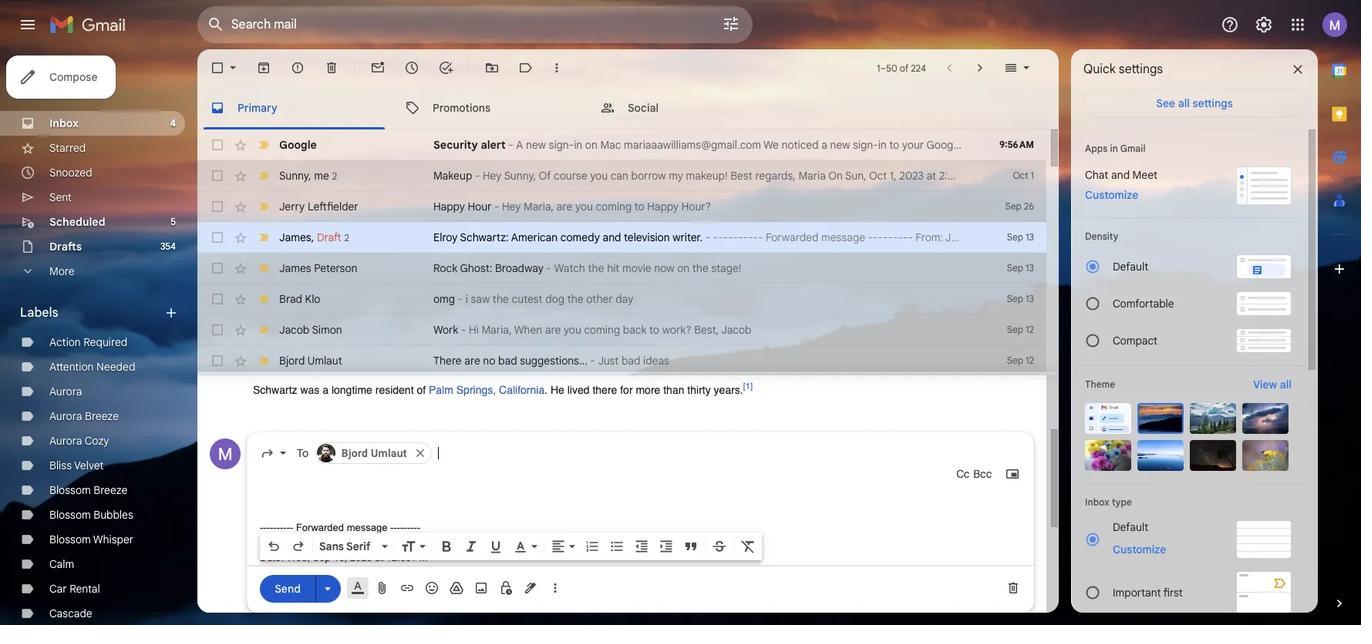 Task type: vqa. For each thing, say whether or not it's contained in the screenshot.
first "What from the bottom of the Main Content containing All
no



Task type: locate. For each thing, give the bounding box(es) containing it.
whisper
[[93, 533, 134, 547]]

row up hit
[[198, 222, 1047, 253]]

to left hour?
[[635, 200, 645, 214]]

peterson inside ---------- forwarded message --------- from: james peterson <james.peterson1902@gmail.com> date: wed, sep 13, 2023 at 12:56 pm subject: elroy schwartz: american comedy and television writer. to: maria williams <mariaaawilliams@gmail.com>
[[323, 538, 366, 549]]

he left also
[[709, 347, 723, 359]]

he left lived
[[551, 385, 565, 397]]

the left hit
[[588, 262, 605, 275]]

1 vertical spatial inbox
[[1086, 497, 1110, 508]]

all
[[1281, 378, 1292, 392]]

umlaut down simon
[[308, 354, 343, 368]]

6 row from the top
[[198, 284, 1047, 315]]

jerry leftfielder
[[279, 200, 359, 214]]

remove formatting ‪(⌘\)‬ image
[[741, 540, 756, 555]]

insert link ‪(⌘k)‬ image
[[400, 581, 415, 597]]

bjord umlaut inside search field list box
[[342, 448, 407, 460]]

2 sep 13 from the top
[[1008, 262, 1035, 274]]

0 horizontal spatial jacob
[[279, 323, 310, 337]]

archive image
[[256, 60, 272, 76]]

breeze for aurora breeze
[[85, 410, 119, 424]]

2 vertical spatial ,
[[928, 347, 931, 359]]

2 inside james , draft 2
[[345, 232, 349, 243]]

0 vertical spatial to
[[635, 200, 645, 214]]

0 vertical spatial breeze
[[85, 410, 119, 424]]

in right office on the left bottom of page
[[618, 347, 626, 359]]

thirty
[[688, 385, 711, 397]]

2 vertical spatial james
[[289, 538, 320, 549]]

row up elroy schwartz: american comedy and television writer. -
[[198, 191, 1047, 222]]

0 horizontal spatial schwartz:
[[325, 568, 369, 579]]

<james.peterson1902@gmail.com>
[[369, 538, 527, 549]]

forwarded
[[296, 523, 344, 534]]

0 horizontal spatial to
[[635, 200, 645, 214]]

1 vertical spatial television
[[474, 568, 515, 579]]

1 horizontal spatial jacob
[[722, 323, 752, 337]]

1 vertical spatial a
[[323, 385, 329, 397]]

coming up elroy schwartz: american comedy and television writer. -
[[596, 200, 632, 214]]

and right chat
[[1112, 168, 1130, 182]]

0 horizontal spatial was
[[301, 385, 320, 397]]

0 vertical spatial schwartz
[[356, 347, 401, 359]]

you up an at bottom
[[564, 323, 582, 337]]

sep 13 for elroy schwartz: american comedy and television writer. -
[[1008, 231, 1035, 243]]

bjord left "fiction" at the left of page
[[279, 354, 305, 368]]

1 horizontal spatial tab list
[[1319, 49, 1362, 570]]

starred link
[[49, 141, 86, 155]]

breeze for blossom breeze
[[94, 484, 128, 498]]

2 vertical spatial aurora
[[49, 434, 82, 448]]

1 vertical spatial schwartz
[[253, 385, 298, 397]]

1 vertical spatial you
[[564, 323, 582, 337]]

3 aurora from the top
[[49, 434, 82, 448]]

.
[[693, 347, 696, 359], [545, 385, 548, 397]]

comedy up rock ghost: broadway - watch the hit movie now on the stage!
[[561, 231, 600, 245]]

0 vertical spatial was
[[404, 347, 423, 359]]

1 sep 12 from the top
[[1008, 324, 1035, 336]]

sent
[[49, 191, 72, 204]]

0 vertical spatial blossom
[[49, 484, 91, 498]]

blossom for blossom whisper
[[49, 533, 91, 547]]

breeze up the bubbles
[[94, 484, 128, 498]]

0 vertical spatial comedy
[[561, 231, 600, 245]]

main content
[[195, 49, 1059, 626]]

1 aurora from the top
[[49, 385, 82, 399]]

just
[[598, 354, 619, 368]]

longtime
[[332, 385, 373, 397]]

snoozed
[[49, 166, 92, 180]]

1 vertical spatial sep 12
[[1008, 355, 1035, 367]]

formatting options toolbar
[[260, 534, 762, 561]]

social
[[628, 101, 659, 115]]

bold ‪(⌘b)‬ image
[[439, 540, 454, 555]]

palm springs, california link
[[429, 385, 545, 397]]

1 vertical spatial in
[[618, 347, 626, 359]]

0 vertical spatial 12
[[1026, 324, 1035, 336]]

, for sunny
[[309, 169, 311, 182]]

when
[[514, 323, 543, 337]]

0 horizontal spatial in
[[618, 347, 626, 359]]

inbox up the starred link
[[49, 117, 79, 130]]

happy left hour?
[[648, 200, 679, 214]]

0 horizontal spatial inbox
[[49, 117, 79, 130]]

1
[[1031, 170, 1035, 181]]

bjord umlaut left press delete to remove this chip element
[[342, 448, 407, 460]]

default up comfortable
[[1113, 260, 1149, 274]]

labels heading
[[20, 306, 164, 321]]

quick settings element
[[1084, 62, 1164, 90]]

more options image
[[551, 581, 560, 597]]

the right saw
[[493, 292, 509, 306]]

happy left hour
[[434, 200, 465, 214]]

in right apps
[[1111, 143, 1119, 154]]

, left draft
[[312, 230, 314, 244]]

354
[[160, 241, 176, 252]]

1 vertical spatial writer.
[[518, 568, 545, 579]]

a
[[426, 347, 432, 359], [323, 385, 329, 397]]

1 horizontal spatial schwartz
[[356, 347, 401, 359]]

0 vertical spatial sep 12
[[1008, 324, 1035, 336]]

1 13 from the top
[[1026, 231, 1035, 243]]

maria
[[276, 583, 301, 594]]

None checkbox
[[210, 60, 225, 76], [210, 261, 225, 276], [210, 60, 225, 76], [210, 261, 225, 276]]

inbox
[[49, 117, 79, 130], [1086, 497, 1110, 508]]

american up attach files image
[[371, 568, 413, 579]]

sep 13 for rock ghost: broadway - watch the hit movie now on the stage!
[[1008, 262, 1035, 274]]

james up wed,
[[289, 538, 320, 549]]

main content containing primary
[[195, 49, 1059, 626]]

2 13 from the top
[[1026, 262, 1035, 274]]

1 blossom from the top
[[49, 484, 91, 498]]

1 horizontal spatial umlaut
[[371, 448, 407, 460]]

important first
[[1113, 586, 1184, 600]]

comedy up insert emoji ‪(⌘⇧2)‬ icon
[[416, 568, 451, 579]]

suggestions...
[[520, 354, 588, 368]]

2 blossom from the top
[[49, 508, 91, 522]]

writer. up on
[[673, 231, 703, 245]]

compact
[[1113, 334, 1158, 348]]

13 for rock ghost: broadway - watch the hit movie now on the stage!
[[1026, 262, 1035, 274]]

0 horizontal spatial tab list
[[198, 86, 1059, 130]]

italic ‪(⌘i)‬ image
[[464, 540, 479, 555]]

coming for back
[[584, 323, 621, 337]]

indent less ‪(⌘[)‬ image
[[634, 540, 650, 555]]

jacob up also
[[722, 323, 752, 337]]

1 horizontal spatial in
[[1111, 143, 1119, 154]]

0 vertical spatial american
[[511, 231, 558, 245]]

was up books.
[[404, 347, 423, 359]]

of inside schwartz was a longtime resident of palm springs, california . he lived there for more than thirty years. [1]
[[417, 385, 426, 397]]

toggle confidential mode image
[[498, 581, 514, 597]]

1 vertical spatial .
[[545, 385, 548, 397]]

aurora down attention
[[49, 385, 82, 399]]

1 vertical spatial james
[[279, 262, 312, 275]]

aurora up bliss
[[49, 434, 82, 448]]

1 vertical spatial to
[[650, 323, 660, 337]]

advanced search options image
[[716, 8, 747, 39]]

0 vertical spatial sep 13
[[1008, 231, 1035, 243]]

aurora cozy link
[[49, 434, 109, 448]]

0 horizontal spatial elroy
[[299, 568, 322, 579]]

was down non-
[[301, 385, 320, 397]]

fiction
[[313, 363, 341, 375]]

1 vertical spatial of
[[417, 385, 426, 397]]

schwartz
[[356, 347, 401, 359], [253, 385, 298, 397]]

older image
[[973, 60, 988, 76]]

row
[[198, 130, 1047, 160], [198, 160, 1047, 191], [198, 191, 1047, 222], [198, 222, 1047, 253], [198, 253, 1047, 284], [198, 284, 1047, 315], [198, 315, 1047, 346], [198, 346, 1047, 377]]

of left the palm
[[417, 385, 426, 397]]

aurora down the aurora link
[[49, 410, 82, 424]]

social tab
[[588, 86, 782, 130]]

labels image
[[519, 60, 534, 76]]

26
[[1025, 201, 1035, 212]]

delete image
[[324, 60, 340, 76]]

1 vertical spatial blossom
[[49, 508, 91, 522]]

row up happy hour - hey maria, are you coming to happy hour?
[[198, 160, 1047, 191]]

0 horizontal spatial maria,
[[482, 323, 512, 337]]

, and authored several non-fiction and fictional books.
[[253, 347, 998, 375]]

car rental link
[[49, 583, 100, 596]]

row containing sunny
[[198, 160, 1047, 191]]

, left authored
[[928, 347, 931, 359]]

1 horizontal spatial a
[[426, 347, 432, 359]]

sep 26
[[1006, 201, 1035, 212]]

1 vertical spatial 2
[[345, 232, 349, 243]]

2 12 from the top
[[1026, 355, 1035, 367]]

sep 13
[[1008, 231, 1035, 243], [1008, 262, 1035, 274], [1008, 293, 1035, 305]]

redo ‪(⌘y)‬ image
[[291, 540, 306, 555]]

3 row from the top
[[198, 191, 1047, 222]]

0 horizontal spatial schwartz
[[253, 385, 298, 397]]

1 vertical spatial umlaut
[[371, 448, 407, 460]]

0 horizontal spatial comedy
[[416, 568, 451, 579]]

display density element
[[1086, 231, 1292, 242]]

schwartz: down 13,
[[325, 568, 369, 579]]

jacob down brad
[[279, 323, 310, 337]]

bad right just
[[622, 354, 641, 368]]

writer. up insert signature icon
[[518, 568, 545, 579]]

1 vertical spatial bjord
[[342, 448, 368, 460]]

0 vertical spatial ,
[[309, 169, 311, 182]]

inbox for inbox type
[[1086, 497, 1110, 508]]

omg - i saw the cutest dog the other day
[[434, 292, 634, 306]]

elroy up rock
[[434, 231, 458, 245]]

for
[[621, 385, 633, 397]]

the right on
[[693, 262, 709, 275]]

aurora for aurora breeze
[[49, 410, 82, 424]]

2 default from the top
[[1113, 521, 1149, 535]]

jacob
[[279, 323, 310, 337], [722, 323, 752, 337]]

office
[[589, 347, 615, 359]]

3 sep 13 from the top
[[1008, 293, 1035, 305]]

0 vertical spatial 2
[[332, 170, 337, 182]]

1 horizontal spatial of
[[417, 385, 426, 397]]

2 right me
[[332, 170, 337, 182]]

0 vertical spatial elroy
[[434, 231, 458, 245]]

lived
[[568, 385, 590, 397]]

springs,
[[457, 385, 496, 397]]

aurora for the aurora link
[[49, 385, 82, 399]]

press delete to remove this chip image
[[413, 447, 427, 461]]

sans serif
[[319, 540, 371, 554]]

0 vertical spatial default
[[1113, 260, 1149, 274]]

snooze image
[[404, 60, 420, 76]]

5
[[171, 216, 176, 228]]

0 vertical spatial inbox
[[49, 117, 79, 130]]

8 row from the top
[[198, 346, 1047, 377]]

0 vertical spatial schwartz:
[[460, 231, 509, 245]]

5 row from the top
[[198, 253, 1047, 284]]

None text field
[[438, 440, 1022, 468]]

1 horizontal spatial schwartz:
[[460, 231, 509, 245]]

0 vertical spatial bjord
[[279, 354, 305, 368]]

0 horizontal spatial writer.
[[518, 568, 545, 579]]

comfortable
[[1113, 297, 1175, 311]]

1 vertical spatial breeze
[[94, 484, 128, 498]]

comedy inside ---------- forwarded message --------- from: james peterson <james.peterson1902@gmail.com> date: wed, sep 13, 2023 at 12:56 pm subject: elroy schwartz: american comedy and television writer. to: maria williams <mariaaawilliams@gmail.com>
[[416, 568, 451, 579]]

settings
[[1119, 62, 1164, 77]]

peterson up 13,
[[323, 538, 366, 549]]

serif
[[347, 540, 371, 554]]

date:
[[260, 553, 284, 564]]

inbox inside labels navigation
[[49, 117, 79, 130]]

bad right no
[[499, 354, 517, 368]]

omg
[[434, 292, 455, 306]]

attention needed link
[[49, 360, 135, 374]]

maria, right hi
[[482, 323, 512, 337]]

, left me
[[309, 169, 311, 182]]

television up toggle confidential mode icon
[[474, 568, 515, 579]]

you up elroy schwartz: american comedy and television writer. -
[[576, 200, 593, 214]]

1 horizontal spatial to
[[650, 323, 660, 337]]

umlaut left press delete to remove this chip element
[[371, 448, 407, 460]]

4 row from the top
[[198, 222, 1047, 253]]

2 aurora from the top
[[49, 410, 82, 424]]

0 vertical spatial are
[[557, 200, 573, 214]]

1 vertical spatial elroy
[[299, 568, 322, 579]]

0 vertical spatial bjord umlaut
[[279, 354, 343, 368]]

quick settings
[[1084, 62, 1164, 77]]

0 vertical spatial of
[[293, 347, 302, 359]]

peterson down draft
[[314, 262, 358, 275]]

cc bcc
[[957, 468, 993, 482]]

1 vertical spatial american
[[371, 568, 413, 579]]

default up customize button
[[1113, 521, 1149, 535]]

television,
[[305, 347, 353, 359]]

0 horizontal spatial television
[[474, 568, 515, 579]]

schwartz down several
[[253, 385, 298, 397]]

. down best,
[[693, 347, 696, 359]]

leftfielder
[[308, 200, 359, 214]]

television inside ---------- forwarded message --------- from: james peterson <james.peterson1902@gmail.com> date: wed, sep 13, 2023 at 12:56 pm subject: elroy schwartz: american comedy and television writer. to: maria williams <mariaaawilliams@gmail.com>
[[474, 568, 515, 579]]

1 default from the top
[[1113, 260, 1149, 274]]

indent more ‪(⌘])‬ image
[[659, 540, 674, 555]]

california
[[499, 385, 545, 397]]

1 vertical spatial coming
[[584, 323, 621, 337]]

0 horizontal spatial happy
[[434, 200, 465, 214]]

you for when
[[564, 323, 582, 337]]

are left no
[[465, 354, 481, 368]]

1 horizontal spatial he
[[709, 347, 723, 359]]

1 horizontal spatial bad
[[622, 354, 641, 368]]

row down social
[[198, 130, 1047, 160]]

sent link
[[49, 191, 72, 204]]

writer. inside ---------- forwarded message --------- from: james peterson <james.peterson1902@gmail.com> date: wed, sep 13, 2023 at 12:56 pm subject: elroy schwartz: american comedy and television writer. to: maria williams <mariaaawilliams@gmail.com>
[[518, 568, 545, 579]]

Message Body text field
[[260, 491, 1022, 626]]

2 vertical spatial 13
[[1026, 293, 1035, 305]]

1 jacob from the left
[[279, 323, 310, 337]]

0 horizontal spatial bad
[[499, 354, 517, 368]]

primary
[[238, 101, 278, 115]]

umlaut
[[308, 354, 343, 368], [371, 448, 407, 460]]

row up office on the left bottom of page
[[198, 315, 1047, 346]]

blossom down blossom breeze on the bottom left
[[49, 508, 91, 522]]

blossom down bliss velvet
[[49, 484, 91, 498]]

theme element
[[1086, 377, 1116, 393]]

drafts link
[[49, 240, 82, 254]]

1 vertical spatial 13
[[1026, 262, 1035, 274]]

wed,
[[287, 553, 310, 564]]

of up non-
[[293, 347, 302, 359]]

maria, right hey
[[524, 200, 554, 214]]

press delete to remove this chip element
[[413, 447, 427, 461]]

0 horizontal spatial a
[[323, 385, 329, 397]]

inbox left type
[[1086, 497, 1110, 508]]

sep
[[1006, 201, 1022, 212], [1008, 231, 1024, 243], [1008, 262, 1024, 274], [1008, 293, 1024, 305], [1008, 324, 1024, 336], [1008, 355, 1024, 367], [313, 553, 331, 564]]

schwartz: down hour
[[460, 231, 509, 245]]

0 vertical spatial james
[[279, 230, 312, 244]]

bcc
[[974, 468, 993, 482]]

type
[[1113, 497, 1133, 508]]

and up insert files using drive image
[[454, 568, 471, 579]]

schwartz up fictional
[[356, 347, 401, 359]]

american up broadway
[[511, 231, 558, 245]]

elroy down wed,
[[299, 568, 322, 579]]

stage!
[[712, 262, 742, 275]]

and inside ---------- forwarded message --------- from: james peterson <james.peterson1902@gmail.com> date: wed, sep 13, 2023 at 12:56 pm subject: elroy schwartz: american comedy and television writer. to: maria williams <mariaaawilliams@gmail.com>
[[454, 568, 471, 579]]

None search field
[[198, 6, 753, 43]]

row containing jacob simon
[[198, 315, 1047, 346]]

row up day at the top
[[198, 253, 1047, 284]]

tab list inside main content
[[198, 86, 1059, 130]]

a down "fiction" at the left of page
[[323, 385, 329, 397]]

1 vertical spatial are
[[545, 323, 561, 337]]

action required
[[49, 336, 128, 350]]

row up for
[[198, 346, 1047, 377]]

blossom whisper link
[[49, 533, 134, 547]]

0 vertical spatial umlaut
[[308, 354, 343, 368]]

send
[[275, 583, 301, 596]]

on
[[678, 262, 690, 275]]

1 horizontal spatial writer.
[[673, 231, 703, 245]]

insert photo image
[[474, 581, 489, 597]]

0 vertical spatial coming
[[596, 200, 632, 214]]

rental
[[70, 583, 100, 596]]

comedy
[[561, 231, 600, 245], [416, 568, 451, 579]]

james down jerry
[[279, 230, 312, 244]]

1 vertical spatial sep 13
[[1008, 262, 1035, 274]]

schwartz: inside row
[[460, 231, 509, 245]]

, inside , and authored several non-fiction and fictional books.
[[928, 347, 931, 359]]

inbox type element
[[1086, 497, 1292, 508]]

0 vertical spatial writer.
[[673, 231, 703, 245]]

. down there are no bad suggestions... - just bad ideas
[[545, 385, 548, 397]]

undo ‪(⌘z)‬ image
[[266, 540, 282, 555]]

are up with
[[545, 323, 561, 337]]

type of response image
[[260, 446, 275, 462]]

more
[[636, 385, 661, 397]]

1 horizontal spatial american
[[511, 231, 558, 245]]

0 horizontal spatial american
[[371, 568, 413, 579]]

. inside schwartz was a longtime resident of palm springs, california . he lived there for more than thirty years. [1]
[[545, 385, 548, 397]]

coming up office on the left bottom of page
[[584, 323, 621, 337]]

0 vertical spatial 13
[[1026, 231, 1035, 243]]

are up elroy schwartz: american comedy and television writer. -
[[557, 200, 573, 214]]

he inside schwartz was a longtime resident of palm springs, california . he lived there for more than thirty years. [1]
[[551, 385, 565, 397]]

2 vertical spatial are
[[465, 354, 481, 368]]

tab list containing primary
[[198, 86, 1059, 130]]

a up books.
[[426, 347, 432, 359]]

2 right draft
[[345, 232, 349, 243]]

bulleted list ‪(⌘⇧8)‬ image
[[610, 540, 625, 555]]

bjord umlaut inside row
[[279, 354, 343, 368]]

row containing james peterson
[[198, 253, 1047, 284]]

1 vertical spatial bjord umlaut
[[342, 448, 407, 460]]

1 horizontal spatial bjord
[[342, 448, 368, 460]]

1 vertical spatial comedy
[[416, 568, 451, 579]]

television up the movie
[[624, 231, 670, 245]]

1 sep 13 from the top
[[1008, 231, 1035, 243]]

1 vertical spatial default
[[1113, 521, 1149, 535]]

1 horizontal spatial comedy
[[561, 231, 600, 245]]

2 row from the top
[[198, 160, 1047, 191]]

klo
[[305, 292, 321, 306]]

1 horizontal spatial .
[[693, 347, 696, 359]]

bjord umlaut down jacob simon
[[279, 354, 343, 368]]

1 vertical spatial schwartz:
[[325, 568, 369, 579]]

james up brad
[[279, 262, 312, 275]]

bjord umlaut
[[279, 354, 343, 368], [342, 448, 407, 460]]

3 blossom from the top
[[49, 533, 91, 547]]

resident
[[376, 385, 414, 397]]

are
[[557, 200, 573, 214], [545, 323, 561, 337], [465, 354, 481, 368]]

None checkbox
[[210, 137, 225, 153], [210, 168, 225, 184], [210, 199, 225, 215], [210, 230, 225, 245], [210, 292, 225, 307], [210, 323, 225, 338], [210, 353, 225, 369], [210, 137, 225, 153], [210, 168, 225, 184], [210, 199, 225, 215], [210, 230, 225, 245], [210, 292, 225, 307], [210, 323, 225, 338], [210, 353, 225, 369]]

1 vertical spatial maria,
[[482, 323, 512, 337]]

2 inside sunny , me 2
[[332, 170, 337, 182]]

bjord right to link
[[342, 448, 368, 460]]

to right the 'back'
[[650, 323, 660, 337]]

james for james peterson
[[279, 262, 312, 275]]

breeze up the cozy
[[85, 410, 119, 424]]

blossom up calm
[[49, 533, 91, 547]]

row down hit
[[198, 284, 1047, 315]]

0 horizontal spatial .
[[545, 385, 548, 397]]

2 vertical spatial sep 13
[[1008, 293, 1035, 305]]

row containing bjord umlaut
[[198, 346, 1047, 377]]

2 vertical spatial blossom
[[49, 533, 91, 547]]

2 bad from the left
[[622, 354, 641, 368]]

12
[[1026, 324, 1035, 336], [1026, 355, 1035, 367]]

maria,
[[524, 200, 554, 214], [482, 323, 512, 337]]

american inside ---------- forwarded message --------- from: james peterson <james.peterson1902@gmail.com> date: wed, sep 13, 2023 at 12:56 pm subject: elroy schwartz: american comedy and television writer. to: maria williams <mariaaawilliams@gmail.com>
[[371, 568, 413, 579]]

tab list
[[1319, 49, 1362, 570], [198, 86, 1059, 130]]

rock ghost: broadway - watch the hit movie now on the stage!
[[434, 262, 742, 275]]

hi
[[469, 323, 479, 337]]

several
[[253, 363, 288, 375]]

7 row from the top
[[198, 315, 1047, 346]]

1 row from the top
[[198, 130, 1047, 160]]



Task type: describe. For each thing, give the bounding box(es) containing it.
attach files image
[[375, 581, 390, 597]]

sans serif option
[[316, 540, 379, 555]]

chat
[[1086, 168, 1109, 182]]

underline ‪(⌘u)‬ image
[[488, 540, 504, 556]]

umlaut inside search field list box
[[371, 448, 407, 460]]

there are no bad suggestions... - just bad ideas
[[434, 354, 670, 368]]

with
[[552, 347, 571, 359]]

0 vertical spatial .
[[693, 347, 696, 359]]

add to tasks image
[[438, 60, 454, 76]]

more image
[[549, 60, 565, 76]]

first
[[1164, 586, 1184, 600]]

oct
[[1014, 170, 1029, 181]]

other
[[587, 292, 613, 306]]

cutest
[[512, 292, 543, 306]]

blossom bubbles
[[49, 508, 133, 522]]

apps
[[1086, 143, 1108, 154]]

car
[[49, 583, 67, 596]]

density
[[1086, 231, 1119, 242]]

blossom bubbles link
[[49, 508, 133, 522]]

report spam image
[[290, 60, 306, 76]]

promotions tab
[[393, 86, 587, 130]]

, for james
[[312, 230, 314, 244]]

to
[[297, 447, 309, 461]]

movie
[[623, 262, 652, 275]]

move to image
[[485, 60, 500, 76]]

0 vertical spatial peterson
[[314, 262, 358, 275]]

aurora cozy
[[49, 434, 109, 448]]

13,
[[333, 553, 347, 564]]

you for maria,
[[576, 200, 593, 214]]

draft
[[317, 230, 341, 244]]

2 for draft
[[345, 232, 349, 243]]

gmail image
[[49, 9, 133, 40]]

row containing jerry leftfielder
[[198, 191, 1047, 222]]

more button
[[0, 259, 185, 284]]

blossom breeze link
[[49, 484, 128, 498]]

0 horizontal spatial of
[[293, 347, 302, 359]]

chat and meet
[[1086, 168, 1158, 182]]

1 bad from the left
[[499, 354, 517, 368]]

are for when
[[545, 323, 561, 337]]

bubbles
[[94, 508, 133, 522]]

and left authored
[[934, 347, 952, 359]]

discard draft ‪(⌘⇧d)‬ image
[[1006, 581, 1022, 597]]

blossom for blossom bubbles
[[49, 508, 91, 522]]

labels
[[20, 306, 58, 321]]

Search mail text field
[[231, 17, 679, 32]]

0 vertical spatial he
[[709, 347, 723, 359]]

search field list box
[[312, 440, 1022, 468]]

aurora breeze link
[[49, 410, 119, 424]]

2 for me
[[332, 170, 337, 182]]

gmail
[[1121, 143, 1146, 154]]

palm
[[429, 385, 454, 397]]

schwartz inside schwartz was a longtime resident of palm springs, california . he lived there for more than thirty years. [1]
[[253, 385, 298, 397]]

bliss velvet
[[49, 459, 104, 473]]

send button
[[260, 576, 316, 603]]

compose button
[[6, 56, 116, 99]]

car rental
[[49, 583, 100, 596]]

action required link
[[49, 336, 128, 350]]

and up hit
[[603, 231, 622, 245]]

google
[[279, 138, 317, 152]]

meet
[[1133, 168, 1158, 182]]

main menu image
[[19, 15, 37, 34]]

and down outside of television, schwartz was a licensed at left bottom
[[344, 363, 362, 375]]

2 sep 12 from the top
[[1008, 355, 1035, 367]]

labels navigation
[[0, 49, 198, 626]]

snoozed link
[[49, 166, 92, 180]]

inbox type
[[1086, 497, 1133, 508]]

james inside ---------- forwarded message --------- from: james peterson <james.peterson1902@gmail.com> date: wed, sep 13, 2023 at 12:56 pm subject: elroy schwartz: american comedy and television writer. to: maria williams <mariaaawilliams@gmail.com>
[[289, 538, 320, 549]]

customize
[[1113, 543, 1167, 557]]

quick
[[1084, 62, 1116, 77]]

bcc link
[[974, 467, 993, 483]]

row containing google
[[198, 130, 1047, 160]]

1 happy from the left
[[434, 200, 465, 214]]

in inside main content
[[618, 347, 626, 359]]

sep inside ---------- forwarded message --------- from: james peterson <james.peterson1902@gmail.com> date: wed, sep 13, 2023 at 12:56 pm subject: elroy schwartz: american comedy and television writer. to: maria williams <mariaaawilliams@gmail.com>
[[313, 553, 331, 564]]

umlaut inside row
[[308, 354, 343, 368]]

saw
[[471, 292, 490, 306]]

williams
[[304, 583, 341, 594]]

inbox for inbox
[[49, 117, 79, 130]]

sunny
[[279, 169, 309, 182]]

schwartz was a longtime resident of palm springs, california . he lived there for more than thirty years. [1]
[[253, 382, 753, 397]]

important
[[1113, 586, 1162, 600]]

insert emoji ‪(⌘⇧2)‬ image
[[424, 581, 440, 597]]

hey
[[502, 200, 521, 214]]

broadway
[[495, 262, 544, 275]]

2 happy from the left
[[648, 200, 679, 214]]

schwartz: inside ---------- forwarded message --------- from: james peterson <james.peterson1902@gmail.com> date: wed, sep 13, 2023 at 12:56 pm subject: elroy schwartz: american comedy and television writer. to: maria williams <mariaaawilliams@gmail.com>
[[325, 568, 369, 579]]

bliss
[[49, 459, 72, 473]]

aurora for aurora cozy
[[49, 434, 82, 448]]

work?
[[663, 323, 692, 337]]

3 13 from the top
[[1026, 293, 1035, 305]]

cascade link
[[49, 607, 92, 621]]

quote ‪(⌘⇧9)‬ image
[[684, 540, 699, 555]]

writer. inside row
[[673, 231, 703, 245]]

message
[[347, 523, 388, 534]]

work
[[434, 323, 459, 337]]

view all
[[1254, 378, 1292, 392]]

the right dog at the top of page
[[568, 292, 584, 306]]

was inside schwartz was a longtime resident of palm springs, california . he lived there for more than thirty years. [1]
[[301, 385, 320, 397]]

there
[[593, 385, 618, 397]]

13 for elroy schwartz: american comedy and television writer. -
[[1026, 231, 1035, 243]]

a inside schwartz was a longtime resident of palm springs, california . he lived there for more than thirty years. [1]
[[323, 385, 329, 397]]

bliss velvet link
[[49, 459, 104, 473]]

brad klo
[[279, 292, 321, 306]]

[1]
[[744, 382, 753, 393]]

brad
[[279, 292, 302, 306]]

with an office in
[[549, 347, 629, 359]]

numbered list ‪(⌘⇧7)‬ image
[[585, 540, 600, 555]]

0 vertical spatial in
[[1111, 143, 1119, 154]]

outside
[[253, 347, 290, 359]]

promotions
[[433, 101, 491, 115]]

elroy inside ---------- forwarded message --------- from: james peterson <james.peterson1902@gmail.com> date: wed, sep 13, 2023 at 12:56 pm subject: elroy schwartz: american comedy and television writer. to: maria williams <mariaaawilliams@gmail.com>
[[299, 568, 322, 579]]

2 jacob from the left
[[722, 323, 752, 337]]

customize button
[[1104, 541, 1176, 559]]

dog
[[546, 292, 565, 306]]

blossom for blossom breeze
[[49, 484, 91, 498]]

james for james , draft 2
[[279, 230, 312, 244]]

search mail image
[[202, 11, 230, 39]]

view all button
[[1245, 376, 1302, 394]]

theme
[[1086, 379, 1116, 390]]

<mariaaawilliams@gmail.com>
[[344, 583, 483, 594]]

primary tab
[[198, 86, 391, 130]]

bjord inside search field list box
[[342, 448, 368, 460]]

authored
[[955, 347, 998, 359]]

strikethrough ‪(⌘⇧x)‬ image
[[712, 540, 728, 555]]

toggle split pane mode image
[[1004, 60, 1019, 76]]

0 vertical spatial maria,
[[524, 200, 554, 214]]

pursued
[[790, 347, 829, 359]]

0 horizontal spatial bjord
[[279, 354, 305, 368]]

1 horizontal spatial television
[[624, 231, 670, 245]]

are for maria,
[[557, 200, 573, 214]]

1 12 from the top
[[1026, 324, 1035, 336]]

happy hour - hey maria, are you coming to happy hour?
[[434, 200, 711, 214]]

0 vertical spatial a
[[426, 347, 432, 359]]

settings image
[[1255, 15, 1274, 34]]

[1] link
[[744, 382, 753, 393]]

none text field inside main content
[[438, 440, 1022, 468]]

coming for to
[[596, 200, 632, 214]]

row containing brad klo
[[198, 284, 1047, 315]]

at
[[375, 553, 384, 564]]

cozy
[[85, 434, 109, 448]]

aurora breeze
[[49, 410, 119, 424]]

more send options image
[[320, 582, 336, 597]]

alert
[[481, 138, 506, 152]]

required
[[84, 336, 128, 350]]

2023
[[350, 553, 372, 564]]

jerry
[[279, 200, 305, 214]]

outside of television, schwartz was a licensed
[[253, 347, 478, 359]]

apps in gmail
[[1086, 143, 1146, 154]]

insert signature image
[[523, 581, 539, 597]]

insert files using drive image
[[449, 581, 465, 597]]

row containing james
[[198, 222, 1047, 253]]



